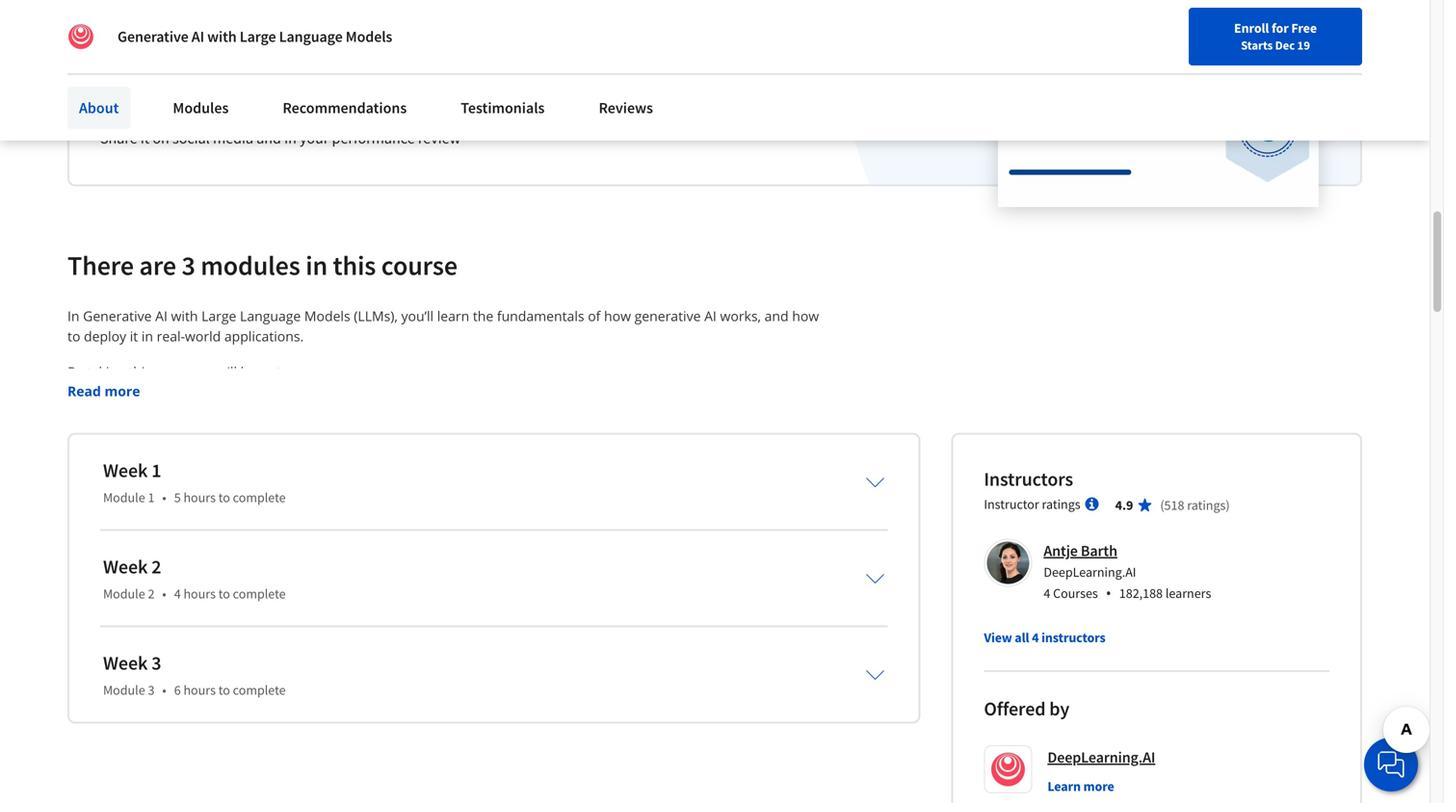 Task type: locate. For each thing, give the bounding box(es) containing it.
week inside week 3 module 3 • 6 hours to complete
[[103, 651, 148, 676]]

and down well
[[553, 626, 577, 644]]

hours inside "week 2 module 2 • 4 hours to complete"
[[183, 585, 216, 603]]

more inside "by taking this course, you'll learn to: - deeply understand generative ai, describing the key steps in a typical llm-based generative ai lifecycle, from data gathering and model selection, to performance evaluation and deployment - describe in detail the transformer architecture that powers llms, how they're trained, and how fine-tuning enables llms to be adapted to a variety of specific use cases - use empirical scaling laws to optimize the model's objective function across dataset size, compute budget, and inference requirements - apply state-of-the art training, tuning, inference, tools, and deployment methods to maximize the performance of models within the specific constraints of your project - discuss the challenges and opportunities that generative ai creates for businesses after hearing stories from industry researchers and practitioners developers who have a good foundational understanding of how llms work, as well the best practices behind training and deploying them, will be able to make good decisions for their companies and more quickly build working prototypes. this course will support learners in building practical intuition about how to best utilize this exciting new technology. this is an intermediate course, so you should have some experience coding in python to get the most out of it. you should also be familiar with the basics of machine learning, such as supervised and unsupervised learning, loss functions, and splitting data into training, validation, and test sets. if you have taken the machine learning specialization or deep learning specialization from deeplearning.ai, you'll be ready to take this course and dive deeper into the fundamentals of generative ai."
[[580, 626, 614, 644]]

to down in
[[67, 327, 80, 346]]

ready
[[415, 747, 451, 766]]

learners right 182,188
[[1166, 585, 1211, 602]]

2 vertical spatial week
[[103, 651, 148, 676]]

ai,
[[269, 383, 284, 401]]

and up llms,
[[436, 403, 460, 422]]

0 horizontal spatial more
[[104, 382, 140, 400]]

2 vertical spatial course
[[528, 747, 570, 766]]

deployment down typical
[[463, 403, 539, 422]]

courses
[[1053, 585, 1098, 602]]

industry
[[759, 545, 811, 563]]

4 inside button
[[1032, 629, 1039, 647]]

complete down optimize
[[233, 489, 286, 506]]

opportunities
[[247, 545, 333, 563]]

to inside the week 1 module 1 • 5 hours to complete
[[218, 489, 230, 506]]

0 vertical spatial learners
[[1166, 585, 1211, 602]]

ratings down 'instructors'
[[1042, 496, 1081, 513]]

architecture
[[291, 424, 367, 442]]

generative left works,
[[634, 307, 701, 325]]

learners down able
[[220, 646, 272, 664]]

course, up basics
[[214, 687, 259, 705]]

• left 5
[[162, 489, 166, 506]]

from right stories
[[725, 545, 756, 563]]

1 horizontal spatial course
[[381, 249, 458, 282]]

1 horizontal spatial good
[[328, 626, 360, 644]]

1 complete from the top
[[233, 489, 286, 506]]

2 hours from the top
[[183, 585, 216, 603]]

that down evaluation
[[371, 424, 396, 442]]

complete inside the week 1 module 1 • 5 hours to complete
[[233, 489, 286, 506]]

learning, up sets.
[[337, 707, 392, 725]]

the down cases
[[316, 464, 337, 482]]

is
[[97, 687, 106, 705]]

3 complete from the top
[[233, 682, 286, 699]]

learn more
[[1048, 778, 1114, 795]]

to up media at the left of the page
[[224, 106, 237, 125]]

2 week from the top
[[103, 555, 148, 579]]

0 vertical spatial 2
[[151, 555, 161, 579]]

art
[[191, 505, 208, 523]]

complete inside "week 2 module 2 • 4 hours to complete"
[[233, 585, 286, 603]]

2 vertical spatial with
[[167, 707, 194, 725]]

module for week 3
[[103, 682, 145, 699]]

3 hours from the top
[[183, 682, 216, 699]]

• inside antje barth deeplearning.ai 4 courses • 182,188 learners
[[1106, 583, 1112, 604]]

or
[[435, 106, 449, 125], [731, 727, 745, 745]]

out
[[706, 687, 727, 705]]

resume,
[[380, 106, 432, 125]]

from up tuning
[[727, 383, 757, 401]]

more for read more
[[104, 382, 140, 400]]

you'll
[[401, 307, 434, 325], [360, 747, 393, 766]]

performance down budget,
[[689, 505, 771, 523]]

week 3 module 3 • 6 hours to complete
[[103, 651, 286, 699]]

2 horizontal spatial have
[[430, 727, 460, 745]]

working
[[700, 626, 750, 644]]

0 vertical spatial you'll
[[401, 307, 434, 325]]

1 vertical spatial this
[[67, 687, 93, 705]]

this up (llms),
[[333, 249, 376, 282]]

enables
[[748, 424, 797, 442]]

1 vertical spatial week
[[103, 555, 148, 579]]

generative ai with large language models
[[118, 27, 392, 46]]

1 vertical spatial learning
[[67, 747, 122, 766]]

1 horizontal spatial more
[[580, 626, 614, 644]]

1 left scaling
[[151, 459, 161, 483]]

menu item
[[1025, 19, 1149, 82]]

as
[[553, 606, 567, 624], [428, 707, 442, 725]]

(
[[1160, 497, 1164, 514]]

testimonials link
[[449, 87, 556, 129]]

about link
[[67, 87, 130, 129]]

llm-
[[513, 383, 543, 401]]

new
[[694, 646, 720, 664]]

2 vertical spatial hours
[[183, 682, 216, 699]]

0 horizontal spatial learn
[[240, 363, 273, 381]]

requirements
[[67, 484, 153, 503]]

to inside week 3 module 3 • 6 hours to complete
[[218, 682, 230, 699]]

in left real-
[[141, 327, 153, 346]]

3 left 6
[[148, 682, 155, 699]]

1 vertical spatial large
[[201, 307, 236, 325]]

by taking this course, you'll learn to: - deeply understand generative ai, describing the key steps in a typical llm-based generative ai lifecycle, from data gathering and model selection, to performance evaluation and deployment - describe in detail the transformer architecture that powers llms, how they're trained, and how fine-tuning enables llms to be adapted to a variety of specific use cases - use empirical scaling laws to optimize the model's objective function across dataset size, compute budget, and inference requirements - apply state-of-the art training, tuning, inference, tools, and deployment methods to maximize the performance of models within the specific constraints of your project - discuss the challenges and opportunities that generative ai creates for businesses after hearing stories from industry researchers and practitioners developers who have a good foundational understanding of how llms work, as well the best practices behind training and deploying them, will be able to make good decisions for their companies and more quickly build working prototypes. this course will support learners in building practical intuition about how to best utilize this exciting new technology. this is an intermediate course, so you should have some experience coding in python to get the most out of it. you should also be familiar with the basics of machine learning, such as supervised and unsupervised learning, loss functions, and splitting data into training, validation, and test sets. if you have taken the machine learning specialization or deep learning specialization from deeplearning.ai, you'll be ready to take this course and dive deeper into the fundamentals of generative ai.
[[67, 363, 838, 786]]

have up them,
[[172, 606, 203, 624]]

hours right 6
[[183, 682, 216, 699]]

good up able
[[217, 606, 249, 624]]

so
[[263, 687, 278, 705]]

language inside the in generative ai with large language models (llms), you'll learn the fundamentals of how generative ai works, and how to deploy it in real-world applications.
[[240, 307, 301, 325]]

deployment down function
[[446, 505, 521, 523]]

0 vertical spatial hours
[[183, 489, 216, 506]]

of
[[588, 307, 601, 325], [232, 444, 245, 462], [774, 505, 787, 523], [307, 525, 320, 543], [432, 606, 445, 624], [731, 687, 744, 705], [264, 707, 276, 725], [822, 747, 835, 766]]

utilize
[[575, 646, 612, 664]]

complete
[[233, 489, 286, 506], [233, 585, 286, 603], [233, 682, 286, 699]]

in inside the in generative ai with large language models (llms), you'll learn the fundamentals of how generative ai works, and how to deploy it in real-world applications.
[[141, 327, 153, 346]]

in right steps
[[442, 383, 454, 401]]

or down functions,
[[731, 727, 745, 745]]

course up the in generative ai with large language models (llms), you'll learn the fundamentals of how generative ai works, and how to deploy it in real-world applications.
[[381, 249, 458, 282]]

hours for 2
[[183, 585, 216, 603]]

career
[[178, 54, 251, 88]]

1 horizontal spatial large
[[240, 27, 276, 46]]

1 vertical spatial from
[[725, 545, 756, 563]]

1 vertical spatial training,
[[181, 727, 233, 745]]

language up applications.
[[240, 307, 301, 325]]

5 - from the top
[[67, 545, 72, 563]]

2 vertical spatial complete
[[233, 682, 286, 699]]

• up who
[[162, 585, 166, 603]]

week inside "week 2 module 2 • 4 hours to complete"
[[103, 555, 148, 579]]

will down them,
[[142, 646, 163, 664]]

make
[[290, 626, 325, 644]]

about
[[457, 646, 494, 664]]

with up real-
[[171, 307, 198, 325]]

complete for week 2
[[233, 585, 286, 603]]

dataset
[[553, 464, 599, 482]]

you'll down sets.
[[360, 747, 393, 766]]

this right add
[[129, 106, 153, 125]]

performance down profile,
[[332, 129, 415, 148]]

antje barth image
[[987, 542, 1029, 584]]

0 horizontal spatial it
[[130, 327, 138, 346]]

1 vertical spatial hours
[[183, 585, 216, 603]]

module inside week 3 module 3 • 6 hours to complete
[[103, 682, 145, 699]]

1 vertical spatial course
[[97, 646, 139, 664]]

specialization up ai.
[[126, 747, 212, 766]]

large inside the in generative ai with large language models (llms), you'll learn the fundamentals of how generative ai works, and how to deploy it in real-world applications.
[[201, 307, 236, 325]]

1 vertical spatial 1
[[148, 489, 155, 506]]

models
[[346, 27, 392, 46], [304, 307, 350, 325]]

fundamentals up llm-
[[497, 307, 584, 325]]

hours for 3
[[183, 682, 216, 699]]

0 horizontal spatial learners
[[220, 646, 272, 664]]

week inside the week 1 module 1 • 5 hours to complete
[[103, 459, 148, 483]]

1 vertical spatial data
[[121, 727, 149, 745]]

within
[[117, 525, 156, 543]]

0 vertical spatial generative
[[118, 27, 189, 46]]

models left (llms),
[[304, 307, 350, 325]]

function
[[453, 464, 505, 482]]

3 module from the top
[[103, 682, 145, 699]]

specific down art
[[184, 525, 230, 543]]

1 vertical spatial generative
[[83, 307, 152, 325]]

week
[[103, 459, 148, 483], [103, 555, 148, 579], [103, 651, 148, 676]]

1 left 5
[[148, 489, 155, 506]]

hours right 5
[[183, 489, 216, 506]]

0 vertical spatial course,
[[155, 363, 200, 381]]

intermediate
[[129, 687, 210, 705]]

best left utilize
[[545, 646, 572, 664]]

recommendations
[[283, 98, 407, 118]]

deeplearning.ai
[[1044, 564, 1136, 581], [1048, 748, 1155, 768]]

data
[[761, 383, 789, 401], [121, 727, 149, 745]]

1 vertical spatial specialization
[[126, 747, 212, 766]]

1 vertical spatial fundamentals
[[731, 747, 819, 766]]

the inside the in generative ai with large language models (llms), you'll learn the fundamentals of how generative ai works, and how to deploy it in real-world applications.
[[473, 307, 493, 325]]

1 module from the top
[[103, 489, 145, 506]]

gathering
[[67, 403, 128, 422]]

that down project
[[336, 545, 361, 563]]

deployment
[[463, 403, 539, 422], [446, 505, 521, 523]]

deeplearning.ai image
[[67, 23, 94, 50]]

you right 'if'
[[403, 727, 426, 745]]

0 vertical spatial performance
[[332, 129, 415, 148]]

deeplearning.ai down barth
[[1044, 564, 1136, 581]]

3 right are
[[182, 249, 195, 282]]

1 week from the top
[[103, 459, 148, 483]]

to down detail on the left of the page
[[159, 444, 172, 462]]

3 week from the top
[[103, 651, 148, 676]]

for right creates
[[500, 545, 518, 563]]

understanding
[[337, 606, 429, 624]]

hours inside the week 1 module 1 • 5 hours to complete
[[183, 489, 216, 506]]

2 vertical spatial have
[[430, 727, 460, 745]]

2 complete from the top
[[233, 585, 286, 603]]

0 vertical spatial more
[[104, 382, 140, 400]]

generative down splitting
[[67, 768, 134, 786]]

• for 1
[[162, 489, 166, 506]]

discuss
[[75, 545, 123, 563]]

• inside the week 1 module 1 • 5 hours to complete
[[162, 489, 166, 506]]

the down the "of-" on the left of page
[[159, 525, 180, 543]]

0 vertical spatial models
[[346, 27, 392, 46]]

llms up companies
[[479, 606, 511, 624]]

testimonials
[[461, 98, 545, 118]]

0 vertical spatial language
[[279, 27, 343, 46]]

0 vertical spatial course
[[381, 249, 458, 282]]

course,
[[155, 363, 200, 381], [214, 687, 259, 705]]

3 - from the top
[[67, 464, 72, 482]]

1 horizontal spatial course,
[[214, 687, 259, 705]]

0 vertical spatial will
[[200, 626, 221, 644]]

of inside the in generative ai with large language models (llms), you'll learn the fundamentals of how generative ai works, and how to deploy it in real-world applications.
[[588, 307, 601, 325]]

0 horizontal spatial that
[[336, 545, 361, 563]]

specific
[[248, 444, 295, 462], [184, 525, 230, 543]]

learning up dive
[[583, 727, 638, 745]]

4
[[1044, 585, 1050, 602], [174, 585, 181, 603], [1032, 629, 1039, 647]]

scaling
[[164, 464, 207, 482]]

as right such
[[428, 707, 442, 725]]

1 horizontal spatial will
[[200, 626, 221, 644]]

large up world
[[201, 307, 236, 325]]

coursera image
[[23, 16, 145, 46]]

0 vertical spatial it
[[140, 129, 150, 148]]

0 vertical spatial specific
[[248, 444, 295, 462]]

course down machine
[[528, 747, 570, 766]]

• inside week 3 module 3 • 6 hours to complete
[[162, 682, 166, 699]]

of-
[[149, 505, 166, 523]]

0 vertical spatial large
[[240, 27, 276, 46]]

methods
[[525, 505, 581, 523]]

more up utilize
[[580, 626, 614, 644]]

0 horizontal spatial you
[[281, 687, 304, 705]]

1 horizontal spatial as
[[553, 606, 567, 624]]

more down taking
[[104, 382, 140, 400]]

performance down describing
[[281, 403, 363, 422]]

module up familiar
[[103, 682, 145, 699]]

llms
[[800, 424, 833, 442], [479, 606, 511, 624]]

course down deploying
[[97, 646, 139, 664]]

• inside "week 2 module 2 • 4 hours to complete"
[[162, 585, 166, 603]]

1 horizontal spatial into
[[679, 747, 704, 766]]

offered by
[[984, 697, 1069, 721]]

stories
[[679, 545, 721, 563]]

the up variety
[[187, 424, 208, 442]]

2
[[151, 555, 161, 579], [148, 585, 155, 603]]

- left apply
[[67, 505, 72, 523]]

and inside the in generative ai with large language models (llms), you'll learn the fundamentals of how generative ai works, and how to deploy it in real-world applications.
[[765, 307, 789, 325]]

19
[[1297, 38, 1310, 53]]

a down "week 2 module 2 • 4 hours to complete"
[[206, 606, 214, 624]]

0 horizontal spatial have
[[172, 606, 203, 624]]

learning, down most
[[634, 707, 689, 725]]

have up ready in the left bottom of the page
[[430, 727, 460, 745]]

module inside the week 1 module 1 • 5 hours to complete
[[103, 489, 145, 506]]

1 horizontal spatial you'll
[[401, 307, 434, 325]]

1 horizontal spatial should
[[790, 687, 833, 705]]

1 horizontal spatial learn
[[437, 307, 469, 325]]

generative inside the in generative ai with large language models (llms), you'll learn the fundamentals of how generative ai works, and how to deploy it in real-world applications.
[[83, 307, 152, 325]]

who
[[142, 606, 169, 624]]

0 vertical spatial this
[[67, 646, 93, 664]]

with down intermediate
[[167, 707, 194, 725]]

performance inside add this credential to your linkedin profile, resume, or cv share it on social media and in your performance review
[[332, 129, 415, 148]]

course, up the understand
[[155, 363, 200, 381]]

0 vertical spatial module
[[103, 489, 145, 506]]

this down developers
[[67, 646, 93, 664]]

1 vertical spatial module
[[103, 585, 145, 603]]

familiar
[[116, 707, 164, 725]]

review
[[418, 129, 461, 148]]

to up basics
[[218, 682, 230, 699]]

training,
[[212, 505, 264, 523], [181, 727, 233, 745]]

1 vertical spatial models
[[304, 307, 350, 325]]

antje barth link
[[1044, 542, 1117, 561]]

your up media at the left of the page
[[240, 106, 270, 125]]

in down "linkedin"
[[284, 129, 297, 148]]

it
[[140, 129, 150, 148], [130, 327, 138, 346]]

2 vertical spatial from
[[215, 747, 246, 766]]

hours inside week 3 module 3 • 6 hours to complete
[[183, 682, 216, 699]]

complete inside week 3 module 3 • 6 hours to complete
[[233, 682, 286, 699]]

1 vertical spatial course,
[[214, 687, 259, 705]]

antje
[[1044, 542, 1078, 561]]

intuition
[[401, 646, 454, 664]]

and right works,
[[765, 307, 789, 325]]

1 vertical spatial you'll
[[360, 747, 393, 766]]

should up machine
[[308, 687, 351, 705]]

it inside add this credential to your linkedin profile, resume, or cv share it on social media and in your performance review
[[140, 129, 150, 148]]

0 horizontal spatial course,
[[155, 363, 200, 381]]

should
[[308, 687, 351, 705], [790, 687, 833, 705]]

1 vertical spatial learn
[[240, 363, 273, 381]]

1 horizontal spatial learning,
[[634, 707, 689, 725]]

fundamentals inside "by taking this course, you'll learn to: - deeply understand generative ai, describing the key steps in a typical llm-based generative ai lifecycle, from data gathering and model selection, to performance evaluation and deployment - describe in detail the transformer architecture that powers llms, how they're trained, and how fine-tuning enables llms to be adapted to a variety of specific use cases - use empirical scaling laws to optimize the model's objective function across dataset size, compute budget, and inference requirements - apply state-of-the art training, tuning, inference, tools, and deployment methods to maximize the performance of models within the specific constraints of your project - discuss the challenges and opportunities that generative ai creates for businesses after hearing stories from industry researchers and practitioners developers who have a good foundational understanding of how llms work, as well the best practices behind training and deploying them, will be able to make good decisions for their companies and more quickly build working prototypes. this course will support learners in building practical intuition about how to best utilize this exciting new technology. this is an intermediate course, so you should have some experience coding in python to get the most out of it. you should also be familiar with the basics of machine learning, such as supervised and unsupervised learning, loss functions, and splitting data into training, validation, and test sets. if you have taken the machine learning specialization or deep learning specialization from deeplearning.ai, you'll be ready to take this course and dive deeper into the fundamentals of generative ai."
[[731, 747, 819, 766]]

to inside "week 2 module 2 • 4 hours to complete"
[[218, 585, 230, 603]]

0 horizontal spatial learning,
[[337, 707, 392, 725]]

learners
[[1166, 585, 1211, 602], [220, 646, 272, 664]]

0 horizontal spatial 4
[[174, 585, 181, 603]]

0 vertical spatial for
[[1272, 19, 1289, 37]]

0 vertical spatial that
[[371, 424, 396, 442]]

from
[[727, 383, 757, 401], [725, 545, 756, 563], [215, 747, 246, 766]]

training, down basics
[[181, 727, 233, 745]]

more
[[104, 382, 140, 400], [580, 626, 614, 644], [1083, 778, 1114, 795]]

as left well
[[553, 606, 567, 624]]

key
[[380, 383, 402, 401]]

1 horizontal spatial it
[[140, 129, 150, 148]]

1 vertical spatial llms
[[479, 606, 511, 624]]

None search field
[[275, 12, 650, 51]]

2 horizontal spatial more
[[1083, 778, 1114, 795]]

1 horizontal spatial learners
[[1166, 585, 1211, 602]]

size,
[[603, 464, 630, 482]]

course
[[381, 249, 458, 282], [97, 646, 139, 664], [528, 747, 570, 766]]

complete for week 3
[[233, 682, 286, 699]]

0 vertical spatial training,
[[212, 505, 264, 523]]

0 vertical spatial learning
[[583, 727, 638, 745]]

2 vertical spatial your
[[323, 525, 352, 543]]

in
[[284, 129, 297, 148], [306, 249, 328, 282], [141, 327, 153, 346], [442, 383, 454, 401], [134, 424, 145, 442], [275, 646, 287, 664], [544, 687, 556, 705]]

tools,
[[380, 505, 415, 523]]

to inside the in generative ai with large language models (llms), you'll learn the fundamentals of how generative ai works, and how to deploy it in real-world applications.
[[67, 327, 80, 346]]

2 should from the left
[[790, 687, 833, 705]]

quickly
[[617, 626, 661, 644]]

technology.
[[724, 646, 797, 664]]

4 right all
[[1032, 629, 1039, 647]]

this up also
[[67, 687, 93, 705]]

performance
[[332, 129, 415, 148], [281, 403, 363, 422], [689, 505, 771, 523]]

1 horizontal spatial for
[[500, 545, 518, 563]]

understand
[[122, 383, 195, 401]]

this
[[67, 646, 93, 664], [67, 687, 93, 705]]

model's
[[340, 464, 390, 482]]

0 horizontal spatial large
[[201, 307, 236, 325]]

0 horizontal spatial specialization
[[126, 747, 212, 766]]

your
[[240, 106, 270, 125], [300, 129, 329, 148], [323, 525, 352, 543]]

2 vertical spatial module
[[103, 682, 145, 699]]

module inside "week 2 module 2 • 4 hours to complete"
[[103, 585, 145, 603]]

week down deploying
[[103, 651, 148, 676]]

1 learning, from the left
[[337, 707, 392, 725]]

and down developers
[[67, 626, 91, 644]]

1 horizontal spatial 4
[[1032, 629, 1039, 647]]

for up dec
[[1272, 19, 1289, 37]]

the down within
[[126, 545, 147, 563]]

reviews link
[[587, 87, 665, 129]]

ai
[[192, 27, 204, 46], [155, 307, 168, 325], [704, 307, 717, 325], [654, 383, 667, 401], [435, 545, 447, 563]]

starts
[[1241, 38, 1273, 53]]

2 module from the top
[[103, 585, 145, 603]]

generative up "selection,"
[[199, 383, 265, 401]]

tuning,
[[267, 505, 311, 523]]

- left use
[[67, 464, 72, 482]]

your inside "by taking this course, you'll learn to: - deeply understand generative ai, describing the key steps in a typical llm-based generative ai lifecycle, from data gathering and model selection, to performance evaluation and deployment - describe in detail the transformer architecture that powers llms, how they're trained, and how fine-tuning enables llms to be adapted to a variety of specific use cases - use empirical scaling laws to optimize the model's objective function across dataset size, compute budget, and inference requirements - apply state-of-the art training, tuning, inference, tools, and deployment methods to maximize the performance of models within the specific constraints of your project - discuss the challenges and opportunities that generative ai creates for businesses after hearing stories from industry researchers and practitioners developers who have a good foundational understanding of how llms work, as well the best practices behind training and deploying them, will be able to make good decisions for their companies and more quickly build working prototypes. this course will support learners in building practical intuition about how to best utilize this exciting new technology. this is an intermediate course, so you should have some experience coding in python to get the most out of it. you should also be familiar with the basics of machine learning, such as supervised and unsupervised learning, loss functions, and splitting data into training, validation, and test sets. if you have taken the machine learning specialization or deep learning specialization from deeplearning.ai, you'll be ready to take this course and dive deeper into the fundamentals of generative ai."
[[323, 525, 352, 543]]

training, up constraints
[[212, 505, 264, 523]]

learn right (llms),
[[437, 307, 469, 325]]

learners inside "by taking this course, you'll learn to: - deeply understand generative ai, describing the key steps in a typical llm-based generative ai lifecycle, from data gathering and model selection, to performance evaluation and deployment - describe in detail the transformer architecture that powers llms, how they're trained, and how fine-tuning enables llms to be adapted to a variety of specific use cases - use empirical scaling laws to optimize the model's objective function across dataset size, compute budget, and inference requirements - apply state-of-the art training, tuning, inference, tools, and deployment methods to maximize the performance of models within the specific constraints of your project - discuss the challenges and opportunities that generative ai creates for businesses after hearing stories from industry researchers and practitioners developers who have a good foundational understanding of how llms work, as well the best practices behind training and deploying them, will be able to make good decisions for their companies and more quickly build working prototypes. this course will support learners in building practical intuition about how to best utilize this exciting new technology. this is an intermediate course, so you should have some experience coding in python to get the most out of it. you should also be familiar with the basics of machine learning, such as supervised and unsupervised learning, loss functions, and splitting data into training, validation, and test sets. if you have taken the machine learning specialization or deep learning specialization from deeplearning.ai, you'll be ready to take this course and dive deeper into the fundamentals of generative ai."
[[220, 646, 272, 664]]

1 vertical spatial learners
[[220, 646, 272, 664]]

deep
[[748, 727, 781, 745]]

0 vertical spatial with
[[207, 27, 237, 46]]

experience
[[426, 687, 495, 705]]

1 vertical spatial good
[[328, 626, 360, 644]]

- down models
[[67, 545, 72, 563]]

specific up optimize
[[248, 444, 295, 462]]

more inside button
[[104, 382, 140, 400]]

more inside button
[[1083, 778, 1114, 795]]

0 vertical spatial 3
[[182, 249, 195, 282]]

0 vertical spatial week
[[103, 459, 148, 483]]

you'll inside "by taking this course, you'll learn to: - deeply understand generative ai, describing the key steps in a typical llm-based generative ai lifecycle, from data gathering and model selection, to performance evaluation and deployment - describe in detail the transformer architecture that powers llms, how they're trained, and how fine-tuning enables llms to be adapted to a variety of specific use cases - use empirical scaling laws to optimize the model's objective function across dataset size, compute budget, and inference requirements - apply state-of-the art training, tuning, inference, tools, and deployment methods to maximize the performance of models within the specific constraints of your project - discuss the challenges and opportunities that generative ai creates for businesses after hearing stories from industry researchers and practitioners developers who have a good foundational understanding of how llms work, as well the best practices behind training and deploying them, will be able to make good decisions for their companies and more quickly build working prototypes. this course will support learners in building practical intuition about how to best utilize this exciting new technology. this is an intermediate course, so you should have some experience coding in python to get the most out of it. you should also be familiar with the basics of machine learning, such as supervised and unsupervised learning, loss functions, and splitting data into training, validation, and test sets. if you have taken the machine learning specialization or deep learning specialization from deeplearning.ai, you'll be ready to take this course and dive deeper into the fundamentals of generative ai."
[[360, 747, 393, 766]]

1 should from the left
[[308, 687, 351, 705]]

language up 'certificate'
[[279, 27, 343, 46]]

1 hours from the top
[[183, 489, 216, 506]]



Task type: describe. For each thing, give the bounding box(es) containing it.
hearing
[[628, 545, 676, 563]]

1 vertical spatial performance
[[281, 403, 363, 422]]

and down you
[[785, 707, 809, 725]]

to down companies
[[528, 646, 541, 664]]

a up scaling
[[175, 444, 183, 462]]

enroll for free starts dec 19
[[1234, 19, 1317, 53]]

to down ai,
[[265, 403, 278, 422]]

researchers
[[67, 565, 142, 584]]

learners inside antje barth deeplearning.ai 4 courses • 182,188 learners
[[1166, 585, 1211, 602]]

learn inside "by taking this course, you'll learn to: - deeply understand generative ai, describing the key steps in a typical llm-based generative ai lifecycle, from data gathering and model selection, to performance evaluation and deployment - describe in detail the transformer architecture that powers llms, how they're trained, and how fine-tuning enables llms to be adapted to a variety of specific use cases - use empirical scaling laws to optimize the model's objective function across dataset size, compute budget, and inference requirements - apply state-of-the art training, tuning, inference, tools, and deployment methods to maximize the performance of models within the specific constraints of your project - discuss the challenges and opportunities that generative ai creates for businesses after hearing stories from industry researchers and practitioners developers who have a good foundational understanding of how llms work, as well the best practices behind training and deploying them, will be able to make good decisions for their companies and more quickly build working prototypes. this course will support learners in building practical intuition about how to best utilize this exciting new technology. this is an intermediate course, so you should have some experience coding in python to get the most out of it. you should also be familiar with the basics of machine learning, such as supervised and unsupervised learning, loss functions, and splitting data into training, validation, and test sets. if you have taken the machine learning specialization or deep learning specialization from deeplearning.ai, you'll be ready to take this course and dive deeper into the fundamentals of generative ai."
[[240, 363, 273, 381]]

• for 3
[[162, 682, 166, 699]]

and right tools,
[[418, 505, 442, 523]]

and right budget,
[[744, 464, 768, 482]]

the down "loss"
[[707, 747, 728, 766]]

model
[[159, 403, 199, 422]]

reviews
[[599, 98, 653, 118]]

complete for week 1
[[233, 489, 286, 506]]

modules
[[201, 249, 300, 282]]

practitioners
[[173, 565, 253, 584]]

in generative ai with large language models (llms), you'll learn the fundamentals of how generative ai works, and how to deploy it in real-world applications.
[[67, 307, 823, 346]]

to up use
[[67, 444, 80, 462]]

splitting
[[67, 727, 118, 745]]

2 vertical spatial 3
[[148, 682, 155, 699]]

view
[[984, 629, 1012, 647]]

0 vertical spatial you
[[281, 687, 304, 705]]

week 2 module 2 • 4 hours to complete
[[103, 555, 286, 603]]

behind
[[713, 606, 757, 624]]

the down compute
[[665, 505, 685, 523]]

0 horizontal spatial course
[[97, 646, 139, 664]]

1 horizontal spatial llms
[[800, 424, 833, 442]]

0 vertical spatial good
[[217, 606, 249, 624]]

2 vertical spatial for
[[426, 626, 444, 644]]

0 vertical spatial have
[[172, 606, 203, 624]]

to right laws
[[242, 464, 255, 482]]

module for week 1
[[103, 489, 145, 506]]

deploy
[[84, 327, 126, 346]]

2 - from the top
[[67, 424, 72, 442]]

0 vertical spatial from
[[727, 383, 757, 401]]

sets.
[[359, 727, 388, 745]]

in right modules
[[306, 249, 328, 282]]

1 horizontal spatial have
[[354, 687, 384, 705]]

and down challenges
[[145, 565, 169, 584]]

test
[[332, 727, 355, 745]]

tuning
[[704, 424, 744, 442]]

0 horizontal spatial will
[[142, 646, 163, 664]]

0 vertical spatial best
[[623, 606, 650, 624]]

functions,
[[720, 707, 782, 725]]

(llms),
[[354, 307, 398, 325]]

a left typical
[[457, 383, 465, 401]]

and left dive
[[574, 747, 598, 766]]

ai.
[[137, 768, 153, 786]]

objective
[[393, 464, 449, 482]]

an
[[110, 687, 126, 705]]

their
[[447, 626, 477, 644]]

1 horizontal spatial learning
[[583, 727, 638, 745]]

for inside enroll for free starts dec 19
[[1272, 19, 1289, 37]]

them,
[[160, 626, 196, 644]]

machine
[[526, 727, 580, 745]]

1 vertical spatial your
[[300, 129, 329, 148]]

fine-
[[676, 424, 704, 442]]

generative down project
[[365, 545, 431, 563]]

build
[[665, 626, 696, 644]]

1 vertical spatial that
[[336, 545, 361, 563]]

1 vertical spatial into
[[679, 747, 704, 766]]

1 vertical spatial deployment
[[446, 505, 521, 523]]

to right able
[[274, 626, 287, 644]]

apply
[[75, 505, 111, 523]]

evaluation
[[367, 403, 432, 422]]

this inside add this credential to your linkedin profile, resume, or cv share it on social media and in your performance review
[[129, 106, 153, 125]]

chat with us image
[[1376, 750, 1407, 780]]

supervised
[[446, 707, 514, 725]]

week for week 1
[[103, 459, 148, 483]]

describe
[[75, 424, 130, 442]]

typical
[[468, 383, 509, 401]]

week 1 module 1 • 5 hours to complete
[[103, 459, 286, 506]]

week for week 2
[[103, 555, 148, 579]]

ai up real-
[[155, 307, 168, 325]]

0 vertical spatial 1
[[151, 459, 161, 483]]

1 vertical spatial you
[[403, 727, 426, 745]]

empirical
[[103, 464, 161, 482]]

be down is
[[96, 707, 112, 725]]

( 518 ratings )
[[1160, 497, 1230, 514]]

able
[[244, 626, 270, 644]]

works,
[[720, 307, 761, 325]]

1 this from the top
[[67, 646, 93, 664]]

the right taken
[[502, 727, 523, 745]]

and up practitioners
[[220, 545, 244, 563]]

1 horizontal spatial specialization
[[642, 727, 727, 745]]

are
[[139, 249, 176, 282]]

this up the understand
[[128, 363, 151, 381]]

to inside add this credential to your linkedin profile, resume, or cv share it on social media and in your performance review
[[224, 106, 237, 125]]

week for week 3
[[103, 651, 148, 676]]

and inside add this credential to your linkedin profile, resume, or cv share it on social media and in your performance review
[[256, 129, 281, 148]]

with inside "by taking this course, you'll learn to: - deeply understand generative ai, describing the key steps in a typical llm-based generative ai lifecycle, from data gathering and model selection, to performance evaluation and deployment - describe in detail the transformer architecture that powers llms, how they're trained, and how fine-tuning enables llms to be adapted to a variety of specific use cases - use empirical scaling laws to optimize the model's objective function across dataset size, compute budget, and inference requirements - apply state-of-the art training, tuning, inference, tools, and deployment methods to maximize the performance of models within the specific constraints of your project - discuss the challenges and opportunities that generative ai creates for businesses after hearing stories from industry researchers and practitioners developers who have a good foundational understanding of how llms work, as well the best practices behind training and deploying them, will be able to make good decisions for their companies and more quickly build working prototypes. this course will support learners in building practical intuition about how to best utilize this exciting new technology. this is an intermediate course, so you should have some experience coding in python to get the most out of it. you should also be familiar with the basics of machine learning, such as supervised and unsupervised learning, loss functions, and splitting data into training, validation, and test sets. if you have taken the machine learning specialization or deep learning specialization from deeplearning.ai, you'll be ready to take this course and dive deeper into the fundamentals of generative ai."
[[167, 707, 194, 725]]

practical
[[344, 646, 398, 664]]

0 horizontal spatial ratings
[[1042, 496, 1081, 513]]

hours for 1
[[183, 489, 216, 506]]

in right coding
[[544, 687, 556, 705]]

or inside "by taking this course, you'll learn to: - deeply understand generative ai, describing the key steps in a typical llm-based generative ai lifecycle, from data gathering and model selection, to performance evaluation and deployment - describe in detail the transformer architecture that powers llms, how they're trained, and how fine-tuning enables llms to be adapted to a variety of specific use cases - use empirical scaling laws to optimize the model's objective function across dataset size, compute budget, and inference requirements - apply state-of-the art training, tuning, inference, tools, and deployment methods to maximize the performance of models within the specific constraints of your project - discuss the challenges and opportunities that generative ai creates for businesses after hearing stories from industry researchers and practitioners developers who have a good foundational understanding of how llms work, as well the best practices behind training and deploying them, will be able to make good decisions for their companies and more quickly build working prototypes. this course will support learners in building practical intuition about how to best utilize this exciting new technology. this is an intermediate course, so you should have some experience coding in python to get the most out of it. you should also be familiar with the basics of machine learning, such as supervised and unsupervised learning, loss functions, and splitting data into training, validation, and test sets. if you have taken the machine learning specialization or deep learning specialization from deeplearning.ai, you'll be ready to take this course and dive deeper into the fundamentals of generative ai."
[[731, 727, 745, 745]]

a right earn at the top of the page
[[159, 54, 173, 88]]

modules link
[[161, 87, 240, 129]]

instructors
[[984, 467, 1073, 492]]

it inside the in generative ai with large language models (llms), you'll learn the fundamentals of how generative ai works, and how to deploy it in real-world applications.
[[130, 327, 138, 346]]

by
[[1049, 697, 1069, 721]]

module for week 2
[[103, 585, 145, 603]]

0 horizontal spatial as
[[428, 707, 442, 725]]

adapted
[[103, 444, 155, 462]]

on
[[153, 129, 169, 148]]

ai left works,
[[704, 307, 717, 325]]

1 horizontal spatial ratings
[[1187, 497, 1226, 514]]

cv
[[452, 106, 469, 125]]

also
[[67, 707, 93, 725]]

1 horizontal spatial data
[[761, 383, 789, 401]]

steps
[[405, 383, 439, 401]]

barth
[[1081, 542, 1117, 561]]

in up adapted
[[134, 424, 145, 442]]

credential
[[156, 106, 221, 125]]

learn
[[1048, 778, 1081, 795]]

1 - from the top
[[67, 383, 72, 401]]

powers
[[400, 424, 446, 442]]

generative inside the in generative ai with large language models (llms), you'll learn the fundamentals of how generative ai works, and how to deploy it in real-world applications.
[[634, 307, 701, 325]]

ai left creates
[[435, 545, 447, 563]]

2 vertical spatial performance
[[689, 505, 771, 523]]

2 learning, from the left
[[634, 707, 689, 725]]

constraints
[[234, 525, 303, 543]]

the left art
[[166, 505, 187, 523]]

well
[[570, 606, 595, 624]]

1 vertical spatial 3
[[151, 651, 161, 676]]

certificate
[[256, 54, 371, 88]]

0 horizontal spatial into
[[153, 727, 177, 745]]

python
[[559, 687, 604, 705]]

with inside the in generative ai with large language models (llms), you'll learn the fundamentals of how generative ai works, and how to deploy it in real-world applications.
[[171, 307, 198, 325]]

5
[[174, 489, 181, 506]]

loss
[[692, 707, 717, 725]]

read more
[[67, 382, 140, 400]]

in left the building
[[275, 646, 287, 664]]

ai left the lifecycle,
[[654, 383, 667, 401]]

be left able
[[224, 626, 240, 644]]

and right trained,
[[618, 424, 642, 442]]

there
[[67, 249, 134, 282]]

this down quickly
[[616, 646, 639, 664]]

0 vertical spatial your
[[240, 106, 270, 125]]

show notifications image
[[1170, 24, 1193, 47]]

the left basics
[[198, 707, 218, 725]]

4 inside "week 2 module 2 • 4 hours to complete"
[[174, 585, 181, 603]]

or inside add this credential to your linkedin profile, resume, or cv share it on social media and in your performance review
[[435, 106, 449, 125]]

• for 2
[[162, 585, 166, 603]]

models
[[67, 525, 114, 543]]

4 - from the top
[[67, 505, 72, 523]]

to right methods
[[584, 505, 597, 523]]

linkedin
[[273, 106, 328, 125]]

learn more button
[[1048, 777, 1114, 796]]

1 vertical spatial 2
[[148, 585, 155, 603]]

0 vertical spatial deployment
[[463, 403, 539, 422]]

and down machine
[[304, 727, 328, 745]]

generative up trained,
[[585, 383, 651, 401]]

models inside the in generative ai with large language models (llms), you'll learn the fundamentals of how generative ai works, and how to deploy it in real-world applications.
[[304, 307, 350, 325]]

add this credential to your linkedin profile, resume, or cv share it on social media and in your performance review
[[100, 106, 469, 148]]

and down the understand
[[131, 403, 155, 422]]

0 horizontal spatial specific
[[184, 525, 230, 543]]

selection,
[[202, 403, 261, 422]]

based
[[543, 383, 581, 401]]

0 horizontal spatial best
[[545, 646, 572, 664]]

inference
[[772, 464, 831, 482]]

after
[[594, 545, 624, 563]]

building
[[290, 646, 341, 664]]

deeplearning.ai,
[[249, 747, 357, 766]]

read more button
[[67, 381, 140, 401]]

0 vertical spatial as
[[553, 606, 567, 624]]

describing
[[288, 383, 353, 401]]

be down 'if'
[[396, 747, 412, 766]]

1 vertical spatial deeplearning.ai
[[1048, 748, 1155, 768]]

the right get
[[647, 687, 667, 705]]

optimize
[[258, 464, 313, 482]]

0 horizontal spatial data
[[121, 727, 149, 745]]

the right well
[[599, 606, 619, 624]]

to left take
[[455, 747, 468, 766]]

unsupervised
[[545, 707, 630, 725]]

free
[[1291, 19, 1317, 37]]

laws
[[210, 464, 238, 482]]

view all 4 instructors button
[[984, 628, 1106, 648]]

real-
[[157, 327, 185, 346]]

fundamentals inside the in generative ai with large language models (llms), you'll learn the fundamentals of how generative ai works, and how to deploy it in real-world applications.
[[497, 307, 584, 325]]

ai up career
[[192, 27, 204, 46]]

4 inside antje barth deeplearning.ai 4 courses • 182,188 learners
[[1044, 585, 1050, 602]]

you'll inside the in generative ai with large language models (llms), you'll learn the fundamentals of how generative ai works, and how to deploy it in real-world applications.
[[401, 307, 434, 325]]

be up use
[[84, 444, 100, 462]]

and down coding
[[518, 707, 542, 725]]

deeplearning.ai inside antje barth deeplearning.ai 4 courses • 182,188 learners
[[1044, 564, 1136, 581]]

2 this from the top
[[67, 687, 93, 705]]

more for learn more
[[1083, 778, 1114, 795]]

earn
[[100, 54, 153, 88]]

deploying
[[95, 626, 157, 644]]

this right take
[[501, 747, 524, 766]]

you
[[762, 687, 786, 705]]

instructor
[[984, 496, 1039, 513]]

to left get
[[607, 687, 620, 705]]

in inside add this credential to your linkedin profile, resume, or cv share it on social media and in your performance review
[[284, 129, 297, 148]]

the left key
[[356, 383, 377, 401]]

coursera career certificate image
[[998, 0, 1319, 206]]

exciting
[[642, 646, 691, 664]]

1 horizontal spatial that
[[371, 424, 396, 442]]

most
[[671, 687, 703, 705]]

learn inside the in generative ai with large language models (llms), you'll learn the fundamentals of how generative ai works, and how to deploy it in real-world applications.
[[437, 307, 469, 325]]



Task type: vqa. For each thing, say whether or not it's contained in the screenshot.


